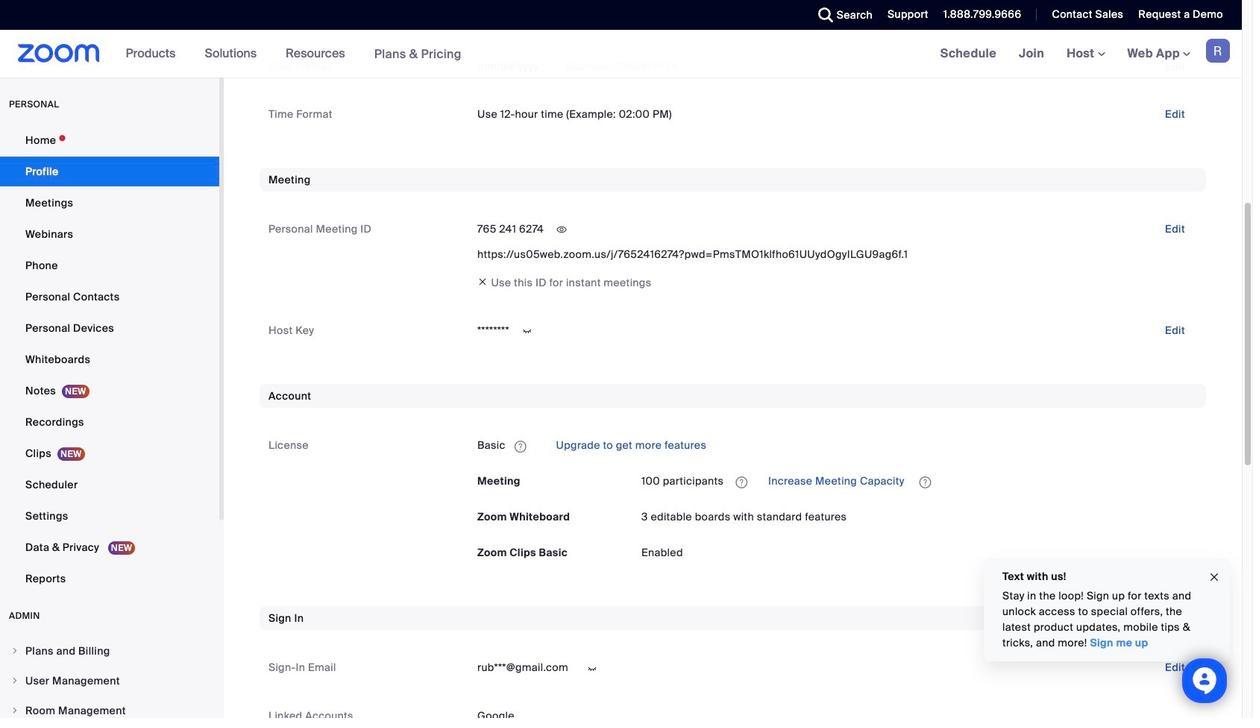 Task type: locate. For each thing, give the bounding box(es) containing it.
learn more about your license type image
[[513, 441, 528, 452]]

right image
[[10, 647, 19, 656], [10, 706, 19, 715]]

0 vertical spatial application
[[477, 434, 1197, 458]]

hide personal meeting id image
[[550, 223, 574, 237]]

banner
[[0, 30, 1242, 78]]

1 vertical spatial right image
[[10, 706, 19, 715]]

zoom logo image
[[18, 44, 100, 63]]

right image
[[10, 676, 19, 685]]

1 vertical spatial menu item
[[0, 667, 219, 695]]

right image down right icon
[[10, 706, 19, 715]]

0 vertical spatial right image
[[10, 647, 19, 656]]

learn more about increasing meeting capacity image
[[915, 476, 936, 489]]

2 menu item from the top
[[0, 667, 219, 695]]

meetings navigation
[[929, 30, 1242, 78]]

menu item
[[0, 637, 219, 665], [0, 667, 219, 695], [0, 697, 219, 718]]

right image up right icon
[[10, 647, 19, 656]]

0 vertical spatial menu item
[[0, 637, 219, 665]]

application
[[477, 434, 1197, 458], [641, 469, 1197, 493]]

profile picture image
[[1206, 39, 1230, 63]]

3 menu item from the top
[[0, 697, 219, 718]]

2 vertical spatial menu item
[[0, 697, 219, 718]]



Task type: vqa. For each thing, say whether or not it's contained in the screenshot.
monthly on the left top
no



Task type: describe. For each thing, give the bounding box(es) containing it.
2 right image from the top
[[10, 706, 19, 715]]

show host key image
[[515, 325, 539, 338]]

close image
[[1208, 569, 1220, 586]]

1 right image from the top
[[10, 647, 19, 656]]

admin menu menu
[[0, 637, 219, 718]]

1 menu item from the top
[[0, 637, 219, 665]]

1 vertical spatial application
[[641, 469, 1197, 493]]

personal menu menu
[[0, 125, 219, 595]]

product information navigation
[[115, 30, 473, 78]]



